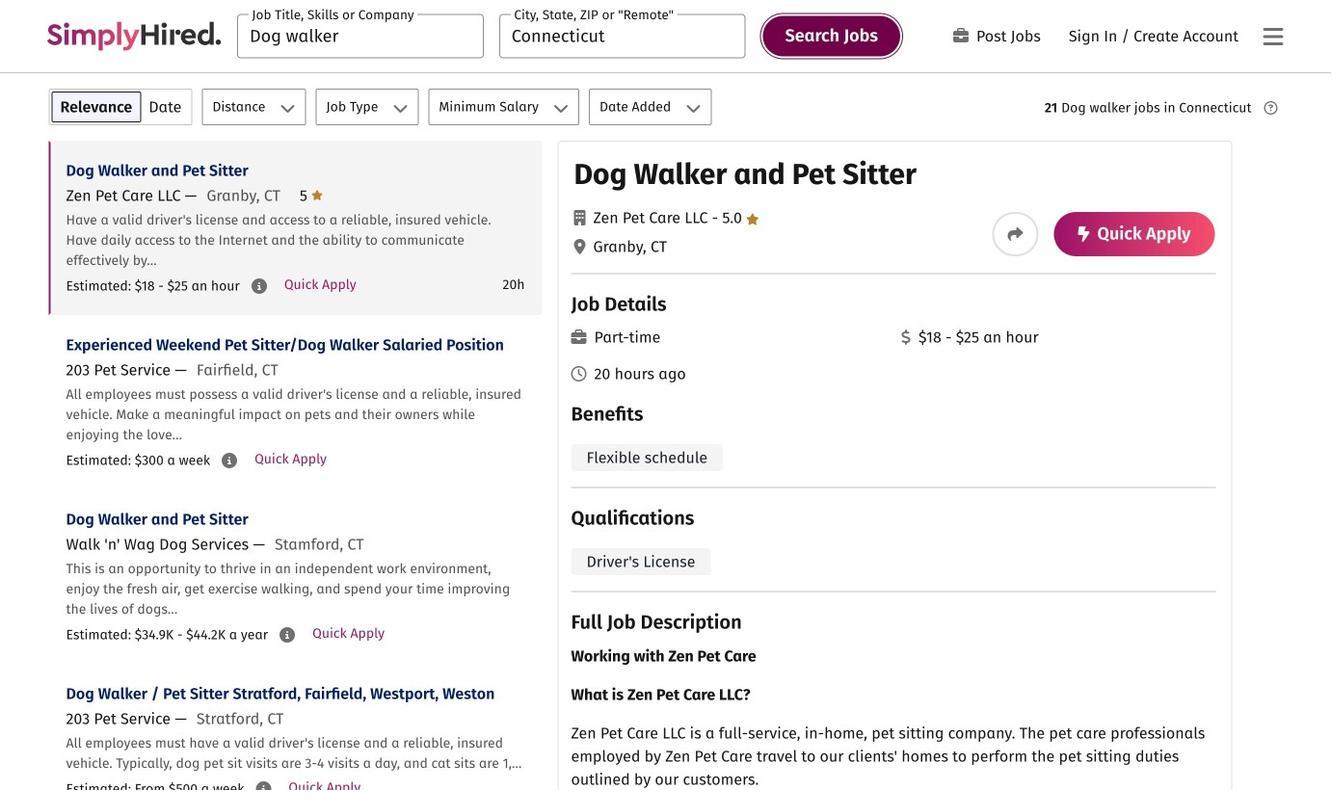 Task type: describe. For each thing, give the bounding box(es) containing it.
star image
[[312, 187, 323, 203]]

share this job image
[[1008, 227, 1023, 242]]

location dot image
[[574, 239, 586, 254]]

0 vertical spatial 5 out of 5 stars element
[[300, 187, 323, 205]]

sponsored jobs disclaimer image
[[1264, 101, 1278, 115]]

dollar sign image
[[901, 330, 911, 345]]

star image
[[746, 214, 759, 225]]

simplyhired logo image
[[46, 22, 222, 51]]

bolt lightning image
[[1078, 227, 1090, 242]]

1 vertical spatial job salary disclaimer image
[[256, 782, 271, 790]]

0 horizontal spatial briefcase image
[[571, 330, 587, 345]]

main menu image
[[1263, 25, 1284, 48]]

5 out of 5 stars element inside dog walker and pet sitter element
[[708, 209, 759, 227]]



Task type: locate. For each thing, give the bounding box(es) containing it.
None text field
[[499, 14, 746, 58]]

1 vertical spatial job salary disclaimer image
[[280, 628, 295, 643]]

0 vertical spatial job salary disclaimer image
[[222, 453, 237, 469]]

0 horizontal spatial job salary disclaimer image
[[222, 453, 237, 469]]

1 horizontal spatial briefcase image
[[953, 28, 969, 43]]

list
[[49, 141, 542, 790]]

0 vertical spatial job salary disclaimer image
[[251, 279, 267, 294]]

briefcase image
[[953, 28, 969, 43], [571, 330, 587, 345]]

0 horizontal spatial job salary disclaimer image
[[251, 279, 267, 294]]

None field
[[237, 14, 484, 58], [499, 14, 746, 58], [237, 14, 484, 58], [499, 14, 746, 58]]

0 vertical spatial briefcase image
[[953, 28, 969, 43]]

0 horizontal spatial 5 out of 5 stars element
[[300, 187, 323, 205]]

job salary disclaimer image
[[222, 453, 237, 469], [256, 782, 271, 790]]

1 horizontal spatial job salary disclaimer image
[[256, 782, 271, 790]]

1 horizontal spatial 5 out of 5 stars element
[[708, 209, 759, 227]]

job salary disclaimer image
[[251, 279, 267, 294], [280, 628, 295, 643]]

1 horizontal spatial job salary disclaimer image
[[280, 628, 295, 643]]

5 out of 5 stars element
[[300, 187, 323, 205], [708, 209, 759, 227]]

None text field
[[237, 14, 484, 58]]

dog walker and pet sitter element
[[558, 141, 1232, 790]]

1 vertical spatial briefcase image
[[571, 330, 587, 345]]

clock image
[[571, 366, 587, 382]]

building image
[[574, 210, 586, 226]]

1 vertical spatial 5 out of 5 stars element
[[708, 209, 759, 227]]



Task type: vqa. For each thing, say whether or not it's contained in the screenshot.
top job salary disclaimer image
yes



